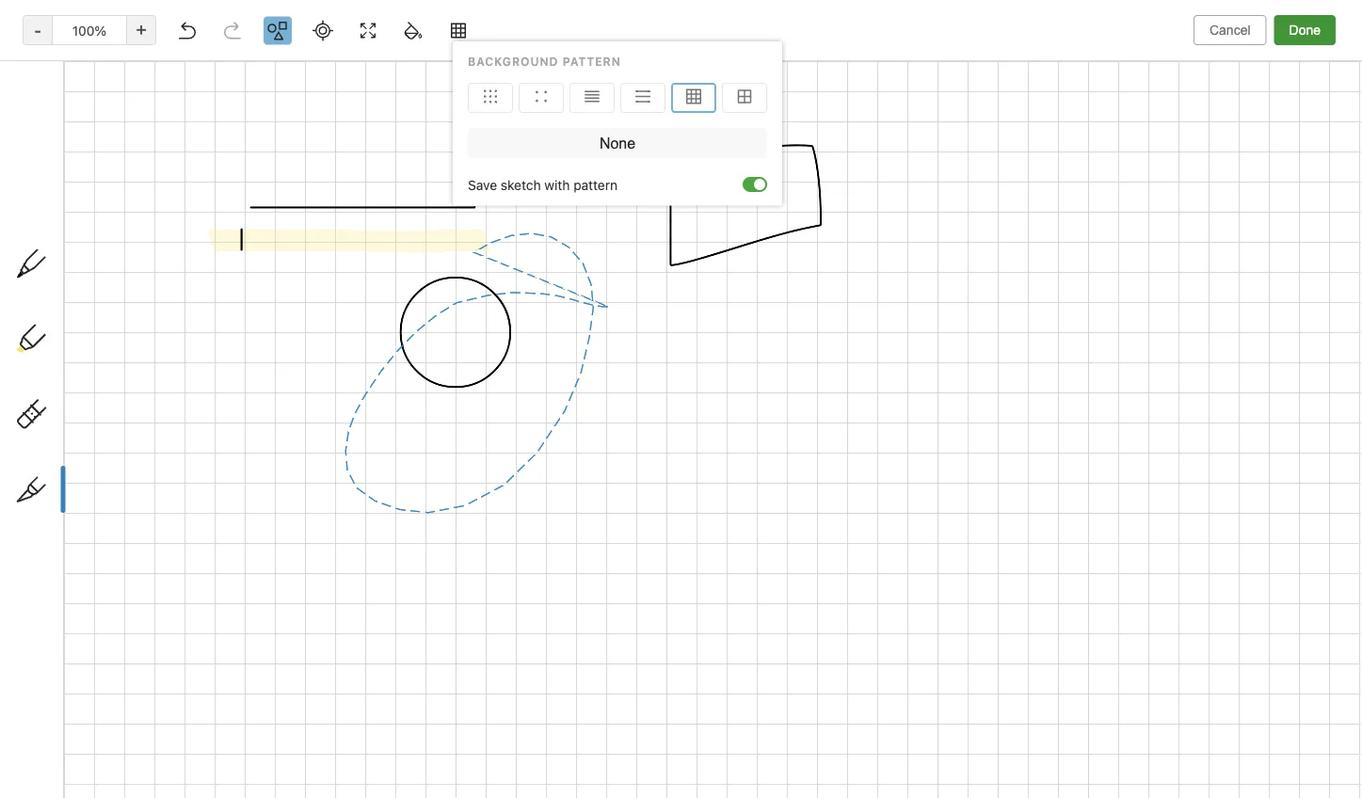 Task type: locate. For each thing, give the bounding box(es) containing it.
all changes saved
[[1244, 772, 1347, 786]]

notebook up tags button
[[91, 542, 148, 556]]

cell up new notebook "button"
[[0, 492, 217, 515]]

black friday offer
[[68, 694, 182, 710]]

highlight image
[[937, 53, 982, 79]]

None search field
[[24, 55, 201, 88]]

notes
[[65, 239, 99, 253], [41, 375, 77, 391]]

0 vertical spatial notes
[[65, 239, 99, 253]]

black
[[68, 694, 104, 710]]

1 vertical spatial notebook
[[91, 542, 148, 556]]

trash
[[41, 646, 75, 662]]

tree containing home
[[0, 93, 226, 681]]

notebook
[[335, 15, 391, 29], [91, 542, 148, 556]]

shortcuts
[[42, 185, 101, 201]]

recent notes
[[22, 239, 99, 253]]

you
[[1213, 15, 1233, 29]]

notebook inside button
[[335, 15, 391, 29]]

group
[[0, 123, 217, 376]]

tag
[[34, 197, 52, 211]]

1 vertical spatial notes
[[41, 375, 77, 391]]

notes right recent
[[65, 239, 99, 253]]

cell
[[0, 492, 217, 515], [0, 515, 217, 538]]

changes
[[1262, 772, 1310, 786]]

tags button
[[0, 568, 217, 598]]

here.
[[106, 197, 135, 211]]

notebook inside "button"
[[91, 542, 148, 556]]

group containing icon on a note, notebook, stack or tag to add it here.
[[0, 123, 217, 376]]

with
[[88, 605, 113, 620]]

new up home
[[41, 108, 69, 123]]

to
[[56, 197, 67, 211]]

in
[[78, 736, 90, 747]]

1 vertical spatial new
[[62, 542, 88, 556]]

expires in 03d:10h:02m:19s
[[29, 736, 197, 747]]

share
[[1264, 15, 1301, 30]]

font size image
[[747, 53, 794, 79]]

notebooks
[[42, 447, 108, 462]]

recent
[[22, 239, 61, 253]]

cell up new notebook
[[0, 515, 217, 538]]

new up the tags
[[62, 542, 88, 556]]

icon
[[103, 163, 127, 177]]

tree
[[0, 93, 226, 681]]

0 vertical spatial new
[[41, 108, 69, 123]]

icon on a note, notebook, stack or tag to add it here.
[[34, 163, 173, 211]]

notebook right first
[[335, 15, 391, 29]]

new notebook button
[[0, 538, 217, 560]]

Note Editor text field
[[0, 0, 1362, 798]]

shared
[[41, 605, 84, 620]]

new
[[41, 108, 69, 123], [62, 542, 88, 556]]

note window element
[[0, 0, 1362, 798]]

first notebook
[[307, 15, 391, 29]]

black friday offer button
[[15, 683, 211, 721]]

group inside tree
[[0, 123, 217, 376]]

shortcuts button
[[0, 178, 217, 208]]

notes inside group
[[65, 239, 99, 253]]

all
[[1244, 772, 1259, 786]]

03d:10h:02m:19s
[[94, 736, 197, 747]]

notes up tasks
[[41, 375, 77, 391]]

note,
[[34, 180, 63, 194]]

1 cell from the top
[[0, 492, 217, 515]]

first
[[307, 15, 332, 29]]

1 horizontal spatial notebook
[[335, 15, 391, 29]]

0 horizontal spatial notebook
[[91, 542, 148, 556]]

0 vertical spatial notebook
[[335, 15, 391, 29]]

Search text field
[[24, 55, 201, 88]]

only
[[1183, 15, 1209, 29]]

add a reminder image
[[237, 768, 260, 791]]

notebook for new notebook
[[91, 542, 148, 556]]

insert image
[[238, 53, 323, 79]]

or
[[161, 180, 173, 194]]

new inside new popup button
[[41, 108, 69, 123]]

alignment image
[[1116, 53, 1163, 79]]

new inside new notebook "button"
[[62, 542, 88, 556]]



Task type: vqa. For each thing, say whether or not it's contained in the screenshot.
here.
yes



Task type: describe. For each thing, give the bounding box(es) containing it.
offer
[[151, 694, 182, 710]]

notebooks link
[[0, 440, 217, 470]]

tasks button
[[0, 398, 217, 428]]

tags
[[42, 575, 71, 590]]

add
[[71, 197, 92, 211]]

2 cell from the top
[[0, 515, 217, 538]]

new for new notebook
[[62, 542, 88, 556]]

heading level image
[[553, 53, 650, 79]]

shared with me link
[[0, 598, 217, 628]]

font color image
[[799, 53, 846, 79]]

expand note image
[[239, 11, 262, 34]]

new notebook group
[[0, 470, 217, 568]]

home
[[41, 155, 77, 170]]

add tag image
[[269, 768, 292, 791]]

a
[[148, 163, 155, 177]]

notes link
[[0, 368, 217, 398]]

shared with me
[[41, 605, 136, 620]]

on
[[130, 163, 145, 177]]

home link
[[0, 148, 226, 178]]

first notebook button
[[283, 9, 398, 36]]

expires
[[29, 736, 75, 747]]

notebook for first notebook
[[335, 15, 391, 29]]

saved
[[1314, 772, 1347, 786]]

notebook,
[[66, 180, 124, 194]]

friday
[[107, 694, 148, 710]]

settings image
[[192, 15, 215, 38]]

new for new
[[41, 108, 69, 123]]

new notebook
[[62, 542, 148, 556]]

me
[[117, 605, 136, 620]]

stack
[[127, 180, 158, 194]]

only you
[[1183, 15, 1233, 29]]

trash link
[[0, 639, 217, 669]]

it
[[95, 197, 103, 211]]

more image
[[1228, 53, 1286, 79]]

new button
[[11, 99, 215, 133]]

tasks
[[41, 405, 76, 421]]

share button
[[1248, 8, 1317, 38]]



